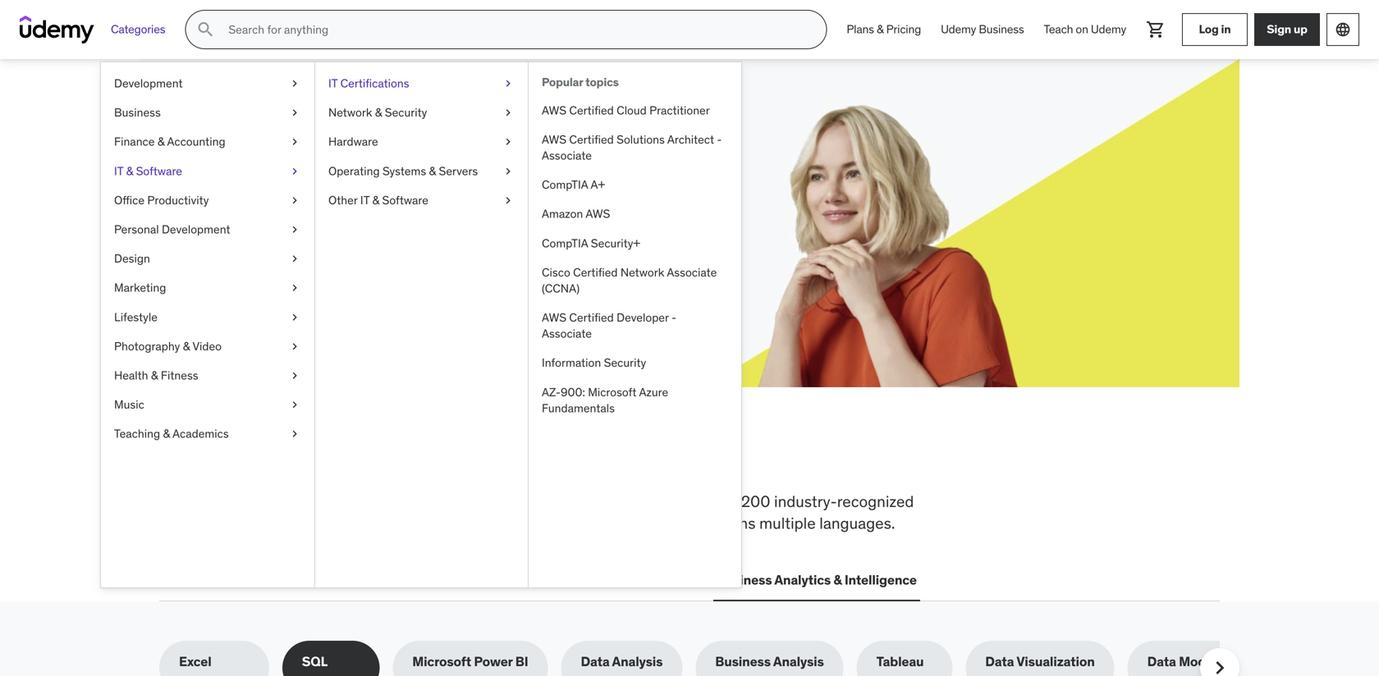 Task type: describe. For each thing, give the bounding box(es) containing it.
1 vertical spatial your
[[266, 171, 291, 188]]

network & security link
[[315, 98, 528, 127]]

for inside skills for your future expand your potential with a course. starting at just $12.99 through dec 15.
[[297, 131, 335, 165]]

it certifications for it certifications "button"
[[295, 572, 392, 589]]

- inside aws certified developer - associate
[[672, 310, 676, 325]]

power
[[474, 654, 513, 670]]

certifications for it certifications "button"
[[309, 572, 392, 589]]

xsmall image for teaching & academics
[[288, 426, 301, 442]]

fitness
[[161, 368, 198, 383]]

finance
[[114, 134, 155, 149]]

photography & video
[[114, 339, 222, 354]]

personal development
[[114, 222, 230, 237]]

certified for network
[[573, 265, 618, 280]]

plans & pricing link
[[837, 10, 931, 49]]

xsmall image for it & software
[[288, 163, 301, 179]]

comptia a+
[[542, 177, 605, 192]]

hardware
[[328, 134, 378, 149]]

it certifications for it certifications link
[[328, 76, 409, 91]]

the
[[214, 438, 266, 480]]

it for it certifications link
[[328, 76, 338, 91]]

aws for aws certified developer - associate
[[542, 310, 566, 325]]

microsoft inside az-900: microsoft azure fundamentals
[[588, 385, 637, 400]]

security+
[[591, 236, 640, 251]]

xsmall image for office productivity
[[288, 192, 301, 208]]

communication button
[[596, 561, 700, 600]]

1 horizontal spatial in
[[1221, 22, 1231, 37]]

professional
[[501, 514, 586, 533]]

teaching
[[114, 427, 160, 441]]

our
[[258, 514, 280, 533]]

& down a
[[372, 193, 379, 208]]

content
[[627, 492, 681, 511]]

log
[[1199, 22, 1219, 37]]

analytics
[[774, 572, 831, 589]]

0 vertical spatial network
[[328, 105, 372, 120]]

popular topics
[[542, 75, 619, 89]]

xsmall image for lifestyle
[[288, 309, 301, 325]]

lifestyle
[[114, 310, 158, 324]]

udemy business
[[941, 22, 1024, 37]]

submit search image
[[196, 20, 215, 39]]

practitioner
[[649, 103, 710, 118]]

you
[[367, 438, 426, 480]]

office productivity link
[[101, 186, 314, 215]]

one
[[555, 438, 614, 480]]

xsmall image for photography & video
[[288, 339, 301, 355]]

choose a language image
[[1335, 21, 1351, 38]]

15.
[[337, 190, 353, 206]]

log in
[[1199, 22, 1231, 37]]

data analysis
[[581, 654, 663, 670]]

marketing link
[[101, 274, 314, 303]]

through
[[261, 190, 307, 206]]

web development
[[163, 572, 275, 589]]

aws certified cloud practitioner link
[[529, 96, 741, 125]]

xsmall image for hardware
[[502, 134, 515, 150]]

science
[[531, 572, 580, 589]]

teach on udemy
[[1044, 22, 1126, 37]]

topic filters element
[[159, 641, 1256, 676]]

office productivity
[[114, 193, 209, 208]]

solutions
[[617, 132, 665, 147]]

other it & software link
[[315, 186, 528, 215]]

all
[[159, 438, 207, 480]]

xsmall image for health & fitness
[[288, 368, 301, 384]]

xsmall image for business
[[288, 105, 301, 121]]

operating systems & servers link
[[315, 157, 528, 186]]

1 udemy from the left
[[941, 22, 976, 37]]

it certifications link
[[315, 69, 528, 98]]

$12.99
[[218, 190, 258, 206]]

up
[[1294, 22, 1308, 37]]

data for data visualization
[[985, 654, 1014, 670]]

critical
[[225, 492, 272, 511]]

amazon aws
[[542, 207, 610, 221]]

next image
[[1207, 655, 1233, 676]]

lifestyle link
[[101, 303, 314, 332]]

health & fitness link
[[101, 361, 314, 390]]

& for academics
[[163, 427, 170, 441]]

potential
[[294, 171, 346, 188]]

a
[[377, 171, 384, 188]]

accounting
[[167, 134, 225, 149]]

data visualization
[[985, 654, 1095, 670]]

associate inside cisco certified network associate (ccna)
[[667, 265, 717, 280]]

comptia security+
[[542, 236, 640, 251]]

and
[[685, 514, 711, 533]]

photography
[[114, 339, 180, 354]]

analysis for business analysis
[[773, 654, 824, 670]]

all the skills you need in one place
[[159, 438, 706, 480]]

teaching & academics
[[114, 427, 229, 441]]

operating
[[328, 164, 380, 178]]

visualization
[[1017, 654, 1095, 670]]

covering
[[159, 492, 222, 511]]

aws inside amazon aws link
[[586, 207, 610, 221]]

sign up
[[1267, 22, 1308, 37]]

course.
[[387, 171, 430, 188]]

development
[[590, 514, 681, 533]]

recognized
[[837, 492, 914, 511]]

certified for solutions
[[569, 132, 614, 147]]

with
[[349, 171, 374, 188]]

1 horizontal spatial your
[[340, 131, 400, 165]]

need
[[432, 438, 511, 480]]

xsmall image for personal development
[[288, 222, 301, 238]]

web
[[163, 572, 190, 589]]

900:
[[561, 385, 585, 400]]

aws certified solutions architect - associate
[[542, 132, 722, 163]]

business link
[[101, 98, 314, 127]]

data science button
[[496, 561, 583, 600]]

certified for cloud
[[569, 103, 614, 118]]

it certifications button
[[291, 561, 395, 600]]

business analytics & intelligence button
[[713, 561, 920, 600]]

data modeling
[[1147, 654, 1236, 670]]

business analysis
[[715, 654, 824, 670]]

teach
[[1044, 22, 1073, 37]]

log in link
[[1182, 13, 1248, 46]]

development link
[[101, 69, 314, 98]]

data for data modeling
[[1147, 654, 1176, 670]]

topics
[[585, 75, 619, 89]]

analysis for data analysis
[[612, 654, 663, 670]]

prep
[[592, 492, 624, 511]]

plans
[[847, 22, 874, 37]]

xsmall image for network & security
[[502, 105, 515, 121]]



Task type: vqa. For each thing, say whether or not it's contained in the screenshot.
xsmall icon in Development link
yes



Task type: locate. For each thing, give the bounding box(es) containing it.
catalog
[[284, 514, 336, 533]]

comptia for comptia a+
[[542, 177, 588, 192]]

& right analytics
[[834, 572, 842, 589]]

xsmall image inside music link
[[288, 397, 301, 413]]

finance & accounting
[[114, 134, 225, 149]]

xsmall image down through
[[288, 222, 301, 238]]

workplace
[[276, 492, 348, 511]]

xsmall image inside marketing link
[[288, 280, 301, 296]]

associate
[[542, 148, 592, 163], [667, 265, 717, 280], [542, 326, 592, 341]]

developer
[[617, 310, 669, 325]]

xsmall image inside it & software link
[[288, 163, 301, 179]]

xsmall image up the just
[[502, 134, 515, 150]]

comptia down amazon
[[542, 236, 588, 251]]

leadership
[[412, 572, 480, 589]]

0 horizontal spatial network
[[328, 105, 372, 120]]

development for personal
[[162, 222, 230, 237]]

1 horizontal spatial udemy
[[1091, 22, 1126, 37]]

on
[[1076, 22, 1088, 37]]

microsoft power bi
[[412, 654, 528, 670]]

xsmall image inside business link
[[288, 105, 301, 121]]

it for it certifications "button"
[[295, 572, 306, 589]]

it down catalog at the bottom of the page
[[295, 572, 306, 589]]

1 horizontal spatial security
[[604, 356, 646, 370]]

certified inside "aws certified cloud practitioner" link
[[569, 103, 614, 118]]

xsmall image inside teaching & academics link
[[288, 426, 301, 442]]

network down comptia security+ link
[[621, 265, 664, 280]]

for
[[297, 131, 335, 165], [685, 492, 704, 511]]

1 vertical spatial comptia
[[542, 236, 588, 251]]

1 vertical spatial -
[[672, 310, 676, 325]]

data for data science
[[499, 572, 528, 589]]

comptia up amazon
[[542, 177, 588, 192]]

teach on udemy link
[[1034, 10, 1136, 49]]

0 vertical spatial certifications
[[340, 76, 409, 91]]

1 horizontal spatial network
[[621, 265, 664, 280]]

your up through
[[266, 171, 291, 188]]

cisco certified network associate (ccna)
[[542, 265, 717, 296]]

1 vertical spatial network
[[621, 265, 664, 280]]

associate inside aws certified developer - associate
[[542, 326, 592, 341]]

aws inside aws certified solutions architect - associate
[[542, 132, 566, 147]]

certified
[[569, 103, 614, 118], [569, 132, 614, 147], [573, 265, 618, 280], [569, 310, 614, 325]]

& right 'plans' at top
[[877, 22, 884, 37]]

certified down (ccna)
[[569, 310, 614, 325]]

software up office productivity
[[136, 164, 182, 178]]

1 horizontal spatial software
[[382, 193, 428, 208]]

modeling
[[1179, 654, 1236, 670]]

& for accounting
[[157, 134, 165, 149]]

photography & video link
[[101, 332, 314, 361]]

personal development link
[[101, 215, 314, 244]]

aws up comptia a+
[[542, 132, 566, 147]]

& for software
[[126, 164, 133, 178]]

aws down (ccna)
[[542, 310, 566, 325]]

business inside button
[[717, 572, 772, 589]]

1 horizontal spatial analysis
[[773, 654, 824, 670]]

it certifications inside it certifications link
[[328, 76, 409, 91]]

personal
[[114, 222, 159, 237]]

xsmall image inside hardware link
[[502, 134, 515, 150]]

operating systems & servers
[[328, 164, 478, 178]]

development for web
[[193, 572, 275, 589]]

in up including
[[517, 438, 549, 480]]

for inside covering critical workplace skills to technical topics, including prep content for over 200 industry-recognized certifications, our catalog supports well-rounded professional development and spans multiple languages.
[[685, 492, 704, 511]]

software
[[136, 164, 182, 178], [382, 193, 428, 208]]

udemy image
[[20, 16, 94, 44]]

languages.
[[820, 514, 895, 533]]

0 horizontal spatial udemy
[[941, 22, 976, 37]]

data left visualization
[[985, 654, 1014, 670]]

development
[[114, 76, 183, 91], [162, 222, 230, 237], [193, 572, 275, 589]]

0 vertical spatial skills
[[272, 438, 361, 480]]

0 vertical spatial software
[[136, 164, 182, 178]]

xsmall image inside photography & video link
[[288, 339, 301, 355]]

0 horizontal spatial software
[[136, 164, 182, 178]]

technical
[[407, 492, 471, 511]]

certified inside cisco certified network associate (ccna)
[[573, 265, 618, 280]]

xsmall image for finance & accounting
[[288, 134, 301, 150]]

xsmall image for operating systems & servers
[[502, 163, 515, 179]]

xsmall image for music
[[288, 397, 301, 413]]

0 horizontal spatial security
[[385, 105, 427, 120]]

teaching & academics link
[[101, 420, 314, 449]]

certified inside aws certified developer - associate
[[569, 310, 614, 325]]

azure
[[639, 385, 668, 400]]

development right web
[[193, 572, 275, 589]]

xsmall image inside finance & accounting link
[[288, 134, 301, 150]]

it right "15."
[[360, 193, 370, 208]]

xsmall image inside operating systems & servers link
[[502, 163, 515, 179]]

- right developer
[[672, 310, 676, 325]]

xsmall image
[[288, 76, 301, 92], [502, 105, 515, 121], [288, 134, 301, 150], [502, 163, 515, 179], [288, 251, 301, 267], [288, 280, 301, 296], [288, 309, 301, 325], [288, 339, 301, 355], [288, 368, 301, 384], [288, 397, 301, 413], [288, 426, 301, 442]]

xsmall image down the just
[[502, 192, 515, 208]]

& for fitness
[[151, 368, 158, 383]]

0 vertical spatial in
[[1221, 22, 1231, 37]]

associate down comptia security+ link
[[667, 265, 717, 280]]

multiple
[[759, 514, 816, 533]]

certifications up network & security
[[340, 76, 409, 91]]

certified down aws certified cloud practitioner
[[569, 132, 614, 147]]

certifications for it certifications link
[[340, 76, 409, 91]]

it certifications element
[[528, 62, 741, 588]]

comptia
[[542, 177, 588, 192], [542, 236, 588, 251]]

data left modeling
[[1147, 654, 1176, 670]]

xsmall image for development
[[288, 76, 301, 92]]

starting
[[433, 171, 481, 188]]

amazon
[[542, 207, 583, 221]]

it certifications inside it certifications "button"
[[295, 572, 392, 589]]

xsmall image inside personal development link
[[288, 222, 301, 238]]

finance & accounting link
[[101, 127, 314, 157]]

for up and
[[685, 492, 704, 511]]

skills up supports
[[351, 492, 386, 511]]

comptia for comptia security+
[[542, 236, 588, 251]]

1 vertical spatial microsoft
[[412, 654, 471, 670]]

supports
[[339, 514, 401, 533]]

0 vertical spatial for
[[297, 131, 335, 165]]

xsmall image inside it certifications link
[[502, 76, 515, 92]]

security down "aws certified developer - associate" 'link'
[[604, 356, 646, 370]]

associate up the "information"
[[542, 326, 592, 341]]

& inside button
[[834, 572, 842, 589]]

development inside button
[[193, 572, 275, 589]]

productivity
[[147, 193, 209, 208]]

in right log
[[1221, 22, 1231, 37]]

1 vertical spatial in
[[517, 438, 549, 480]]

microsoft inside topic filters element
[[412, 654, 471, 670]]

certifications,
[[159, 514, 254, 533]]

skills up "workplace"
[[272, 438, 361, 480]]

business analytics & intelligence
[[717, 572, 917, 589]]

security down it certifications link
[[385, 105, 427, 120]]

1 analysis from the left
[[612, 654, 663, 670]]

popular
[[542, 75, 583, 89]]

it certifications up network & security
[[328, 76, 409, 91]]

just
[[499, 171, 520, 188]]

1 vertical spatial development
[[162, 222, 230, 237]]

aws for aws certified cloud practitioner
[[542, 103, 566, 118]]

development down office productivity link
[[162, 222, 230, 237]]

your up with
[[340, 131, 400, 165]]

music link
[[101, 390, 314, 420]]

xsmall image inside health & fitness link
[[288, 368, 301, 384]]

xsmall image inside design link
[[288, 251, 301, 267]]

1 vertical spatial it certifications
[[295, 572, 392, 589]]

0 horizontal spatial in
[[517, 438, 549, 480]]

comptia security+ link
[[529, 229, 741, 258]]

& left video
[[183, 339, 190, 354]]

data right the bi
[[581, 654, 610, 670]]

az-
[[542, 385, 561, 400]]

1 vertical spatial certifications
[[309, 572, 392, 589]]

(ccna)
[[542, 281, 580, 296]]

aws inside aws certified developer - associate
[[542, 310, 566, 325]]

certified down topics
[[569, 103, 614, 118]]

0 vertical spatial comptia
[[542, 177, 588, 192]]

1 horizontal spatial microsoft
[[588, 385, 637, 400]]

it certifications down supports
[[295, 572, 392, 589]]

software down course.
[[382, 193, 428, 208]]

it
[[328, 76, 338, 91], [114, 164, 123, 178], [360, 193, 370, 208], [295, 572, 306, 589]]

xsmall image inside other it & software link
[[502, 192, 515, 208]]

& right health
[[151, 368, 158, 383]]

1 comptia from the top
[[542, 177, 588, 192]]

2 analysis from the left
[[773, 654, 824, 670]]

business for business analytics & intelligence
[[717, 572, 772, 589]]

data
[[499, 572, 528, 589], [581, 654, 610, 670], [985, 654, 1014, 670], [1147, 654, 1176, 670]]

2 comptia from the top
[[542, 236, 588, 251]]

it up network & security
[[328, 76, 338, 91]]

0 horizontal spatial microsoft
[[412, 654, 471, 670]]

certifications inside "button"
[[309, 572, 392, 589]]

0 vertical spatial -
[[717, 132, 722, 147]]

office
[[114, 193, 145, 208]]

0 horizontal spatial -
[[672, 310, 676, 325]]

0 horizontal spatial your
[[266, 171, 291, 188]]

& up office
[[126, 164, 133, 178]]

& for security
[[375, 105, 382, 120]]

- inside aws certified solutions architect - associate
[[717, 132, 722, 147]]

xsmall image for marketing
[[288, 280, 301, 296]]

& right teaching
[[163, 427, 170, 441]]

information security
[[542, 356, 646, 370]]

business for business
[[114, 105, 161, 120]]

certified inside aws certified solutions architect - associate
[[569, 132, 614, 147]]

analysis
[[612, 654, 663, 670], [773, 654, 824, 670]]

xsmall image up skills
[[288, 105, 301, 121]]

other
[[328, 193, 358, 208]]

business for business analysis
[[715, 654, 771, 670]]

xsmall image up through
[[288, 163, 301, 179]]

associate up comptia a+
[[542, 148, 592, 163]]

pricing
[[886, 22, 921, 37]]

aws certified solutions architect - associate link
[[529, 125, 741, 170]]

& left servers
[[429, 164, 436, 178]]

business inside topic filters element
[[715, 654, 771, 670]]

az-900: microsoft azure fundamentals link
[[529, 378, 741, 423]]

xsmall image inside the lifestyle link
[[288, 309, 301, 325]]

academics
[[173, 427, 229, 441]]

cloud
[[617, 103, 647, 118]]

xsmall image left dec
[[288, 192, 301, 208]]

xsmall image left popular on the left top of the page
[[502, 76, 515, 92]]

skills
[[218, 131, 292, 165]]

aws down a+
[[586, 207, 610, 221]]

certified for developer
[[569, 310, 614, 325]]

0 horizontal spatial for
[[297, 131, 335, 165]]

categories button
[[101, 10, 175, 49]]

shopping cart with 0 items image
[[1146, 20, 1166, 39]]

0 vertical spatial microsoft
[[588, 385, 637, 400]]

0 horizontal spatial analysis
[[612, 654, 663, 670]]

0 vertical spatial it certifications
[[328, 76, 409, 91]]

servers
[[439, 164, 478, 178]]

microsoft left power
[[412, 654, 471, 670]]

1 vertical spatial skills
[[351, 492, 386, 511]]

future
[[404, 131, 485, 165]]

1 vertical spatial for
[[685, 492, 704, 511]]

& for video
[[183, 339, 190, 354]]

aws inside "aws certified cloud practitioner" link
[[542, 103, 566, 118]]

data left science
[[499, 572, 528, 589]]

xsmall image for other it & software
[[502, 192, 515, 208]]

0 vertical spatial your
[[340, 131, 400, 165]]

1 vertical spatial security
[[604, 356, 646, 370]]

0 vertical spatial development
[[114, 76, 183, 91]]

xsmall image
[[502, 76, 515, 92], [288, 105, 301, 121], [502, 134, 515, 150], [288, 163, 301, 179], [288, 192, 301, 208], [502, 192, 515, 208], [288, 222, 301, 238]]

associate inside aws certified solutions architect - associate
[[542, 148, 592, 163]]

Search for anything text field
[[225, 16, 806, 44]]

2 udemy from the left
[[1091, 22, 1126, 37]]

aws down popular on the left top of the page
[[542, 103, 566, 118]]

& for pricing
[[877, 22, 884, 37]]

- right architect
[[717, 132, 722, 147]]

leadership button
[[408, 561, 483, 600]]

0 vertical spatial associate
[[542, 148, 592, 163]]

1 horizontal spatial -
[[717, 132, 722, 147]]

network up hardware
[[328, 105, 372, 120]]

excel
[[179, 654, 211, 670]]

1 vertical spatial associate
[[667, 265, 717, 280]]

data inside button
[[499, 572, 528, 589]]

development down categories dropdown button
[[114, 76, 183, 91]]

information security link
[[529, 349, 741, 378]]

xsmall image inside development link
[[288, 76, 301, 92]]

-
[[717, 132, 722, 147], [672, 310, 676, 325]]

it & software
[[114, 164, 182, 178]]

xsmall image inside office productivity link
[[288, 192, 301, 208]]

xsmall image for it certifications
[[502, 76, 515, 92]]

place
[[620, 438, 706, 480]]

covering critical workplace skills to technical topics, including prep content for over 200 industry-recognized certifications, our catalog supports well-rounded professional development and spans multiple languages.
[[159, 492, 914, 533]]

security inside network & security link
[[385, 105, 427, 120]]

skills inside covering critical workplace skills to technical topics, including prep content for over 200 industry-recognized certifications, our catalog supports well-rounded professional development and spans multiple languages.
[[351, 492, 386, 511]]

data for data analysis
[[581, 654, 610, 670]]

it inside "button"
[[295, 572, 306, 589]]

udemy right pricing
[[941, 22, 976, 37]]

network inside cisco certified network associate (ccna)
[[621, 265, 664, 280]]

2 vertical spatial development
[[193, 572, 275, 589]]

certified down comptia security+
[[573, 265, 618, 280]]

it up office
[[114, 164, 123, 178]]

& up hardware
[[375, 105, 382, 120]]

1 horizontal spatial for
[[685, 492, 704, 511]]

aws for aws certified solutions architect - associate
[[542, 132, 566, 147]]

udemy right on
[[1091, 22, 1126, 37]]

for up "potential"
[[297, 131, 335, 165]]

topics,
[[474, 492, 520, 511]]

udemy
[[941, 22, 976, 37], [1091, 22, 1126, 37]]

it for it & software link
[[114, 164, 123, 178]]

xsmall image inside network & security link
[[502, 105, 515, 121]]

1 vertical spatial software
[[382, 193, 428, 208]]

& right finance
[[157, 134, 165, 149]]

communication
[[599, 572, 697, 589]]

0 vertical spatial security
[[385, 105, 427, 120]]

200
[[741, 492, 770, 511]]

web development button
[[159, 561, 278, 600]]

microsoft down information security
[[588, 385, 637, 400]]

certifications down supports
[[309, 572, 392, 589]]

2 vertical spatial associate
[[542, 326, 592, 341]]

security inside information security 'link'
[[604, 356, 646, 370]]

bi
[[515, 654, 528, 670]]

udemy business link
[[931, 10, 1034, 49]]

sql
[[302, 654, 328, 670]]

xsmall image for design
[[288, 251, 301, 267]]



